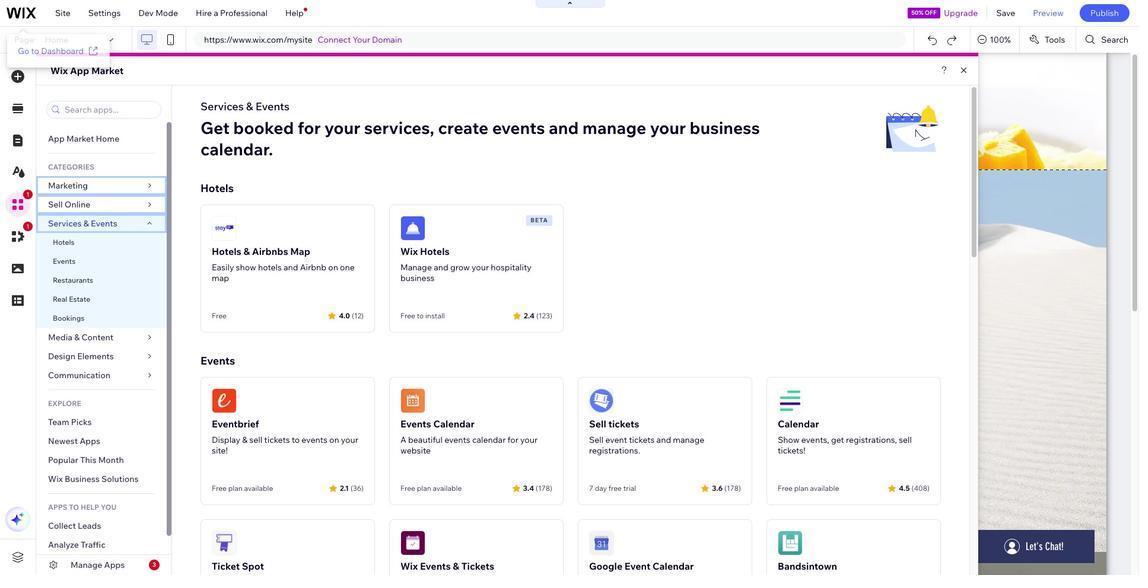 Task type: vqa. For each thing, say whether or not it's contained in the screenshot.


Task type: locate. For each thing, give the bounding box(es) containing it.
grow
[[450, 262, 470, 273]]

& for media & content
[[74, 332, 80, 343]]

your inside eventbrief display & sell tickets to events on your site!
[[341, 435, 358, 446]]

app
[[70, 65, 89, 77], [48, 134, 65, 144]]

hotels & airbnbs map easily show hotels and airbnb on one map
[[212, 246, 355, 284]]

1 horizontal spatial manage
[[401, 262, 432, 273]]

sell inside calendar show events, get registrations, sell tickets!
[[899, 435, 912, 446]]

0 horizontal spatial events
[[302, 435, 328, 446]]

preview button
[[1025, 0, 1073, 26]]

2 sell from the left
[[899, 435, 912, 446]]

calendar right event
[[653, 561, 694, 573]]

to
[[69, 503, 79, 512]]

0 horizontal spatial free plan available
[[212, 484, 273, 493]]

0 vertical spatial 1
[[26, 191, 30, 198]]

plan for calendar
[[417, 484, 431, 493]]

1 horizontal spatial manage
[[673, 435, 705, 446]]

plan down the 'website'
[[417, 484, 431, 493]]

events link
[[36, 252, 167, 271]]

manage inside sell tickets sell event tickets and manage registrations.
[[673, 435, 705, 446]]

free down the 'website'
[[401, 484, 415, 493]]

1 vertical spatial home
[[96, 134, 119, 144]]

2 free plan available from the left
[[401, 484, 462, 493]]

1 vertical spatial market
[[66, 134, 94, 144]]

0 vertical spatial 1 button
[[5, 190, 33, 217]]

hire
[[196, 8, 212, 18]]

2 horizontal spatial events
[[492, 118, 545, 138]]

sell
[[48, 199, 63, 210], [589, 418, 606, 430], [589, 435, 604, 446]]

help
[[285, 8, 304, 18]]

1 left marketing
[[26, 191, 30, 198]]

sell left event
[[589, 435, 604, 446]]

sell online
[[48, 199, 90, 210]]

1 free plan available from the left
[[212, 484, 273, 493]]

& up show
[[244, 246, 250, 258]]

hotels link
[[36, 233, 167, 252]]

calendar up the beautiful
[[433, 418, 475, 430]]

1 horizontal spatial available
[[433, 484, 462, 493]]

1 horizontal spatial services
[[201, 100, 244, 113]]

(178)
[[536, 484, 553, 493], [725, 484, 741, 493]]

publish button
[[1080, 4, 1130, 22]]

bandsintown logo image
[[778, 531, 803, 556]]

business inside the wix hotels manage and grow your hospitality business
[[401, 273, 435, 284]]

events calendar logo image
[[401, 389, 426, 414]]

preview
[[1033, 8, 1064, 18]]

a
[[214, 8, 218, 18]]

50% off
[[912, 9, 937, 17]]

1 horizontal spatial to
[[292, 435, 300, 446]]

services for services & events get booked for your services, create events and manage your business calendar.
[[201, 100, 244, 113]]

services up the 'get'
[[201, 100, 244, 113]]

1 horizontal spatial calendar
[[653, 561, 694, 573]]

plan down tickets!
[[794, 484, 809, 493]]

0 horizontal spatial to
[[31, 46, 39, 56]]

tickets right event
[[629, 435, 655, 446]]

0 horizontal spatial (178)
[[536, 484, 553, 493]]

events inside services & events get booked for your services, create events and manage your business calendar.
[[492, 118, 545, 138]]

& inside eventbrief display & sell tickets to events on your site!
[[242, 435, 248, 446]]

0 vertical spatial on
[[328, 262, 338, 273]]

google event calendar logo image
[[589, 531, 614, 556]]

1 vertical spatial 1
[[26, 223, 30, 230]]

events up restaurants
[[53, 257, 76, 266]]

2 1 from the top
[[26, 223, 30, 230]]

hotels down wix hotels logo
[[420, 246, 450, 258]]

0 vertical spatial manage
[[401, 262, 432, 273]]

wix for wix events & tickets
[[401, 561, 418, 573]]

0 vertical spatial apps
[[80, 436, 100, 447]]

2 horizontal spatial available
[[810, 484, 839, 493]]

free plan available down "site!"
[[212, 484, 273, 493]]

marketing
[[48, 180, 88, 191]]

0 vertical spatial services
[[201, 100, 244, 113]]

your
[[353, 34, 370, 45]]

0 horizontal spatial sell
[[249, 435, 262, 446]]

1 sell from the left
[[249, 435, 262, 446]]

on inside eventbrief display & sell tickets to events on your site!
[[329, 435, 339, 446]]

0 horizontal spatial manage
[[583, 118, 647, 138]]

1 vertical spatial manage
[[71, 560, 102, 571]]

market
[[91, 65, 124, 77], [66, 134, 94, 144]]

0 vertical spatial sell
[[48, 199, 63, 210]]

manage down wix hotels logo
[[401, 262, 432, 273]]

airbnb
[[300, 262, 327, 273]]

1 left services & events
[[26, 223, 30, 230]]

plan
[[228, 484, 243, 493], [417, 484, 431, 493], [794, 484, 809, 493]]

1 vertical spatial to
[[417, 312, 424, 320]]

& down 'online'
[[84, 218, 89, 229]]

wix down wix hotels logo
[[401, 246, 418, 258]]

to for free
[[417, 312, 424, 320]]

sell left 'online'
[[48, 199, 63, 210]]

1 horizontal spatial events
[[445, 435, 470, 446]]

restaurants
[[53, 276, 93, 285]]

bookings
[[53, 314, 84, 323]]

0 vertical spatial to
[[31, 46, 39, 56]]

site
[[55, 8, 71, 18]]

available down eventbrief display & sell tickets to events on your site!
[[244, 484, 273, 493]]

1 available from the left
[[244, 484, 273, 493]]

tickets
[[462, 561, 494, 573]]

0 horizontal spatial plan
[[228, 484, 243, 493]]

1 vertical spatial for
[[508, 435, 519, 446]]

0 horizontal spatial business
[[401, 273, 435, 284]]

market up search apps... field
[[91, 65, 124, 77]]

events up booked
[[256, 100, 290, 113]]

wix events & tickets logo image
[[401, 531, 426, 556]]

(178) right 3.4
[[536, 484, 553, 493]]

site!
[[212, 446, 228, 456]]

4.5 (408)
[[899, 484, 930, 493]]

home down search apps... field
[[96, 134, 119, 144]]

1 vertical spatial 1 button
[[5, 222, 33, 249]]

1 1 button from the top
[[5, 190, 33, 217]]

for
[[298, 118, 321, 138], [508, 435, 519, 446]]

sell
[[249, 435, 262, 446], [899, 435, 912, 446]]

apps to help you
[[48, 503, 116, 512]]

1 horizontal spatial apps
[[104, 560, 125, 571]]

your
[[325, 118, 361, 138], [650, 118, 686, 138], [472, 262, 489, 273], [341, 435, 358, 446], [521, 435, 538, 446]]

& inside 'hotels & airbnbs map easily show hotels and airbnb on one map'
[[244, 246, 250, 258]]

wix down go to dashboard "button"
[[50, 65, 68, 77]]

events up the hotels link
[[91, 218, 117, 229]]

sell down "sell tickets logo"
[[589, 418, 606, 430]]

one
[[340, 262, 355, 273]]

calendar
[[433, 418, 475, 430], [778, 418, 819, 430], [653, 561, 694, 573]]

free to install
[[401, 312, 445, 320]]

services & events link
[[36, 214, 167, 233]]

& for services & events get booked for your services, create events and manage your business calendar.
[[246, 100, 253, 113]]

to inside "button"
[[31, 46, 39, 56]]

free down "site!"
[[212, 484, 227, 493]]

free plan available down tickets!
[[778, 484, 839, 493]]

available down events,
[[810, 484, 839, 493]]

0 horizontal spatial services
[[48, 218, 82, 229]]

& up booked
[[246, 100, 253, 113]]

show
[[236, 262, 256, 273]]

hotels down services & events
[[53, 238, 75, 247]]

google event calendar
[[589, 561, 694, 573]]

and inside the wix hotels manage and grow your hospitality business
[[434, 262, 449, 273]]

1 vertical spatial business
[[401, 273, 435, 284]]

home up dashboard
[[45, 34, 68, 45]]

for inside services & events get booked for your services, create events and manage your business calendar.
[[298, 118, 321, 138]]

free plan available down the 'website'
[[401, 484, 462, 493]]

wix down popular
[[48, 474, 63, 485]]

sell down eventbrief
[[249, 435, 262, 446]]

0 vertical spatial home
[[45, 34, 68, 45]]

services,
[[364, 118, 435, 138]]

wix hotels logo image
[[401, 216, 426, 241]]

sell right registrations,
[[899, 435, 912, 446]]

wix business solutions link
[[36, 470, 167, 489]]

tools
[[1045, 34, 1065, 45]]

events inside events calendar a beautiful events calendar for your website
[[401, 418, 431, 430]]

hire a professional
[[196, 8, 268, 18]]

1 (178) from the left
[[536, 484, 553, 493]]

to for go
[[31, 46, 39, 56]]

2 vertical spatial sell
[[589, 435, 604, 446]]

google
[[589, 561, 623, 573]]

for right booked
[[298, 118, 321, 138]]

apps for newest apps
[[80, 436, 100, 447]]

search
[[1102, 34, 1129, 45]]

1 button
[[5, 190, 33, 217], [5, 222, 33, 249]]

3.4 (178)
[[523, 484, 553, 493]]

1 vertical spatial on
[[329, 435, 339, 446]]

0 horizontal spatial for
[[298, 118, 321, 138]]

app up categories
[[48, 134, 65, 144]]

collect leads link
[[36, 517, 167, 536]]

0 vertical spatial manage
[[583, 118, 647, 138]]

for inside events calendar a beautiful events calendar for your website
[[508, 435, 519, 446]]

2 horizontal spatial calendar
[[778, 418, 819, 430]]

(178) right 3.6
[[725, 484, 741, 493]]

apps
[[80, 436, 100, 447], [104, 560, 125, 571]]

1 horizontal spatial for
[[508, 435, 519, 446]]

calendar up show on the right bottom of the page
[[778, 418, 819, 430]]

&
[[246, 100, 253, 113], [84, 218, 89, 229], [244, 246, 250, 258], [74, 332, 80, 343], [242, 435, 248, 446], [453, 561, 459, 573]]

2 vertical spatial to
[[292, 435, 300, 446]]

content
[[82, 332, 114, 343]]

services down the sell online
[[48, 218, 82, 229]]

1 horizontal spatial business
[[690, 118, 760, 138]]

hotels up easily
[[212, 246, 241, 258]]

3.6 (178)
[[712, 484, 741, 493]]

1 horizontal spatial (178)
[[725, 484, 741, 493]]

eventbrief display & sell tickets to events on your site!
[[212, 418, 358, 456]]

trial
[[624, 484, 636, 493]]

Search apps... field
[[61, 101, 157, 118]]

tickets right display
[[264, 435, 290, 446]]

2 horizontal spatial free plan available
[[778, 484, 839, 493]]

booked
[[233, 118, 294, 138]]

2 horizontal spatial to
[[417, 312, 424, 320]]

available for show
[[810, 484, 839, 493]]

0 vertical spatial app
[[70, 65, 89, 77]]

tickets inside eventbrief display & sell tickets to events on your site!
[[264, 435, 290, 446]]

events up the beautiful
[[401, 418, 431, 430]]

& inside services & events get booked for your services, create events and manage your business calendar.
[[246, 100, 253, 113]]

search button
[[1077, 27, 1139, 53]]

(36)
[[351, 484, 364, 493]]

website
[[401, 446, 431, 456]]

free for eventbrief
[[212, 484, 227, 493]]

3 plan from the left
[[794, 484, 809, 493]]

1 1 from the top
[[26, 191, 30, 198]]

manage down traffic
[[71, 560, 102, 571]]

2 available from the left
[[433, 484, 462, 493]]

to
[[31, 46, 39, 56], [417, 312, 424, 320], [292, 435, 300, 446]]

wix for wix business solutions
[[48, 474, 63, 485]]

0 horizontal spatial apps
[[80, 436, 100, 447]]

market up categories
[[66, 134, 94, 144]]

leads
[[78, 521, 101, 532]]

1 horizontal spatial home
[[96, 134, 119, 144]]

tickets
[[609, 418, 639, 430], [264, 435, 290, 446], [629, 435, 655, 446]]

available for calendar
[[433, 484, 462, 493]]

publish
[[1091, 8, 1119, 18]]

popular this month link
[[36, 451, 167, 470]]

get
[[201, 118, 230, 138]]

real estate link
[[36, 290, 167, 309]]

3 free plan available from the left
[[778, 484, 839, 493]]

this
[[80, 455, 96, 466]]

1 vertical spatial sell
[[589, 418, 606, 430]]

design elements
[[48, 351, 114, 362]]

0 vertical spatial business
[[690, 118, 760, 138]]

plan down display
[[228, 484, 243, 493]]

team picks
[[48, 417, 92, 428]]

tickets for eventbrief
[[264, 435, 290, 446]]

create
[[438, 118, 489, 138]]

0 horizontal spatial available
[[244, 484, 273, 493]]

0 horizontal spatial home
[[45, 34, 68, 45]]

app down dashboard
[[70, 65, 89, 77]]

3 available from the left
[[810, 484, 839, 493]]

1 horizontal spatial free plan available
[[401, 484, 462, 493]]

registrations.
[[589, 446, 640, 456]]

1 vertical spatial manage
[[673, 435, 705, 446]]

wix inside the wix hotels manage and grow your hospitality business
[[401, 246, 418, 258]]

for right calendar
[[508, 435, 519, 446]]

apps for manage apps
[[104, 560, 125, 571]]

1 vertical spatial apps
[[104, 560, 125, 571]]

wix for wix hotels manage and grow your hospitality business
[[401, 246, 418, 258]]

wix hotels manage and grow your hospitality business
[[401, 246, 532, 284]]

0 horizontal spatial calendar
[[433, 418, 475, 430]]

2 plan from the left
[[417, 484, 431, 493]]

ticket spot logo image
[[212, 531, 237, 556]]

1 vertical spatial services
[[48, 218, 82, 229]]

2 (178) from the left
[[725, 484, 741, 493]]

wix down wix events & tickets logo
[[401, 561, 418, 573]]

to inside eventbrief display & sell tickets to events on your site!
[[292, 435, 300, 446]]

1 horizontal spatial plan
[[417, 484, 431, 493]]

1 vertical spatial app
[[48, 134, 65, 144]]

apps down analyze traffic link
[[104, 560, 125, 571]]

media & content
[[48, 332, 114, 343]]

free down map
[[212, 312, 227, 320]]

events inside services & events get booked for your services, create events and manage your business calendar.
[[256, 100, 290, 113]]

sell inside eventbrief display & sell tickets to events on your site!
[[249, 435, 262, 446]]

free plan available for show
[[778, 484, 839, 493]]

0 vertical spatial for
[[298, 118, 321, 138]]

1 plan from the left
[[228, 484, 243, 493]]

go to dashboard button
[[18, 45, 99, 57]]

1 horizontal spatial sell
[[899, 435, 912, 446]]

services inside services & events get booked for your services, create events and manage your business calendar.
[[201, 100, 244, 113]]

available down the beautiful
[[433, 484, 462, 493]]

2 horizontal spatial plan
[[794, 484, 809, 493]]

apps up this at the bottom left
[[80, 436, 100, 447]]

0 horizontal spatial manage
[[71, 560, 102, 571]]

plan for show
[[794, 484, 809, 493]]

& right media
[[74, 332, 80, 343]]

on inside 'hotels & airbnbs map easily show hotels and airbnb on one map'
[[328, 262, 338, 273]]

collect
[[48, 521, 76, 532]]

free down tickets!
[[778, 484, 793, 493]]

& down eventbrief
[[242, 435, 248, 446]]

2.4
[[524, 311, 535, 320]]



Task type: describe. For each thing, give the bounding box(es) containing it.
go
[[18, 46, 29, 56]]

1 for second 1 button from the bottom
[[26, 191, 30, 198]]

50%
[[912, 9, 924, 17]]

categories
[[48, 163, 94, 172]]

beautiful
[[408, 435, 443, 446]]

free for events
[[401, 484, 415, 493]]

(408)
[[912, 484, 930, 493]]

& for services & events
[[84, 218, 89, 229]]

map
[[290, 246, 310, 258]]

app market home
[[48, 134, 119, 144]]

(178) for tickets
[[725, 484, 741, 493]]

popular this month
[[48, 455, 124, 466]]

and inside services & events get booked for your services, create events and manage your business calendar.
[[549, 118, 579, 138]]

hotels inside 'hotels & airbnbs map easily show hotels and airbnb on one map'
[[212, 246, 241, 258]]

2.4 (123)
[[524, 311, 553, 320]]

airbnbs
[[252, 246, 288, 258]]

3.4
[[523, 484, 534, 493]]

events inside events calendar a beautiful events calendar for your website
[[445, 435, 470, 446]]

easily
[[212, 262, 234, 273]]

tools button
[[1020, 27, 1076, 53]]

analyze traffic
[[48, 540, 105, 551]]

0 vertical spatial market
[[91, 65, 124, 77]]

upgrade
[[944, 8, 978, 18]]

1 horizontal spatial app
[[70, 65, 89, 77]]

your inside events calendar a beautiful events calendar for your website
[[521, 435, 538, 446]]

connect
[[318, 34, 351, 45]]

eventbrief logo image
[[212, 389, 237, 414]]

hotels & airbnbs map logo image
[[212, 216, 237, 241]]

calendar logo image
[[778, 389, 803, 414]]

install
[[425, 312, 445, 320]]

show
[[778, 435, 800, 446]]

sell tickets logo image
[[589, 389, 614, 414]]

3
[[153, 561, 156, 569]]

communication
[[48, 370, 112, 381]]

spot
[[242, 561, 264, 573]]

dev
[[139, 8, 154, 18]]

events inside eventbrief display & sell tickets to events on your site!
[[302, 435, 328, 446]]

sell for online
[[48, 199, 63, 210]]

manage inside the wix hotels manage and grow your hospitality business
[[401, 262, 432, 273]]

100%
[[990, 34, 1011, 45]]

off
[[925, 9, 937, 17]]

dev mode
[[139, 8, 178, 18]]

settings
[[88, 8, 121, 18]]

picks
[[71, 417, 92, 428]]

hotels up the hotels & airbnbs map logo
[[201, 182, 234, 195]]

media
[[48, 332, 72, 343]]

free
[[609, 484, 622, 493]]

you
[[101, 503, 116, 512]]

calendar.
[[201, 139, 273, 160]]

hotels
[[258, 262, 282, 273]]

wix events & tickets
[[401, 561, 494, 573]]

your inside the wix hotels manage and grow your hospitality business
[[472, 262, 489, 273]]

design
[[48, 351, 75, 362]]

solutions
[[101, 474, 139, 485]]

tickets!
[[778, 446, 806, 456]]

design elements link
[[36, 347, 167, 366]]

hotels inside the wix hotels manage and grow your hospitality business
[[420, 246, 450, 258]]

bandsintown
[[778, 561, 837, 573]]

wix for wix app market
[[50, 65, 68, 77]]

free for calendar
[[778, 484, 793, 493]]

& for hotels & airbnbs map easily show hotels and airbnb on one map
[[244, 246, 250, 258]]

business
[[65, 474, 100, 485]]

month
[[98, 455, 124, 466]]

events down wix events & tickets logo
[[420, 561, 451, 573]]

services for services & events
[[48, 218, 82, 229]]

available for display
[[244, 484, 273, 493]]

analyze traffic link
[[36, 536, 167, 555]]

business inside services & events get booked for your services, create events and manage your business calendar.
[[690, 118, 760, 138]]

4.0 (12)
[[339, 311, 364, 320]]

7
[[589, 484, 593, 493]]

registrations,
[[846, 435, 897, 446]]

market inside app market home link
[[66, 134, 94, 144]]

newest
[[48, 436, 78, 447]]

calendar inside events calendar a beautiful events calendar for your website
[[433, 418, 475, 430]]

manage inside services & events get booked for your services, create events and manage your business calendar.
[[583, 118, 647, 138]]

hospitality
[[491, 262, 532, 273]]

100% button
[[971, 27, 1020, 53]]

tickets for sell
[[629, 435, 655, 446]]

events calendar a beautiful events calendar for your website
[[401, 418, 538, 456]]

communication link
[[36, 366, 167, 385]]

2.1 (36)
[[340, 484, 364, 493]]

calendar
[[472, 435, 506, 446]]

wix business solutions
[[48, 474, 139, 485]]

traffic
[[81, 540, 105, 551]]

sell online link
[[36, 195, 167, 214]]

tickets up event
[[609, 418, 639, 430]]

team picks link
[[36, 413, 167, 432]]

0 horizontal spatial app
[[48, 134, 65, 144]]

4.5
[[899, 484, 910, 493]]

sell for tickets
[[589, 418, 606, 430]]

and inside 'hotels & airbnbs map easily show hotels and airbnb on one map'
[[284, 262, 298, 273]]

calendar inside calendar show events, get registrations, sell tickets!
[[778, 418, 819, 430]]

team
[[48, 417, 69, 428]]

events up eventbrief logo
[[201, 354, 235, 368]]

& left tickets
[[453, 561, 459, 573]]

newest apps
[[48, 436, 100, 447]]

(123)
[[536, 311, 553, 320]]

free left install
[[401, 312, 415, 320]]

(178) for calendar
[[536, 484, 553, 493]]

7 day free trial
[[589, 484, 636, 493]]

free plan available for calendar
[[401, 484, 462, 493]]

and inside sell tickets sell event tickets and manage registrations.
[[657, 435, 671, 446]]

dashboard
[[41, 46, 84, 56]]

explore
[[48, 399, 81, 408]]

https://www.wix.com/mysite connect your domain
[[204, 34, 402, 45]]

1 for 2nd 1 button
[[26, 223, 30, 230]]

calendar show events, get registrations, sell tickets!
[[778, 418, 912, 456]]

restaurants link
[[36, 271, 167, 290]]

marketing link
[[36, 176, 167, 195]]

4.0
[[339, 311, 350, 320]]

events,
[[802, 435, 830, 446]]

newest apps link
[[36, 432, 167, 451]]

elements
[[77, 351, 114, 362]]

services & events get booked for your services, create events and manage your business calendar.
[[201, 100, 760, 160]]

free plan available for display
[[212, 484, 273, 493]]

get
[[831, 435, 844, 446]]

online
[[65, 199, 90, 210]]

plan for display
[[228, 484, 243, 493]]

2 1 button from the top
[[5, 222, 33, 249]]

bookings link
[[36, 309, 167, 328]]



